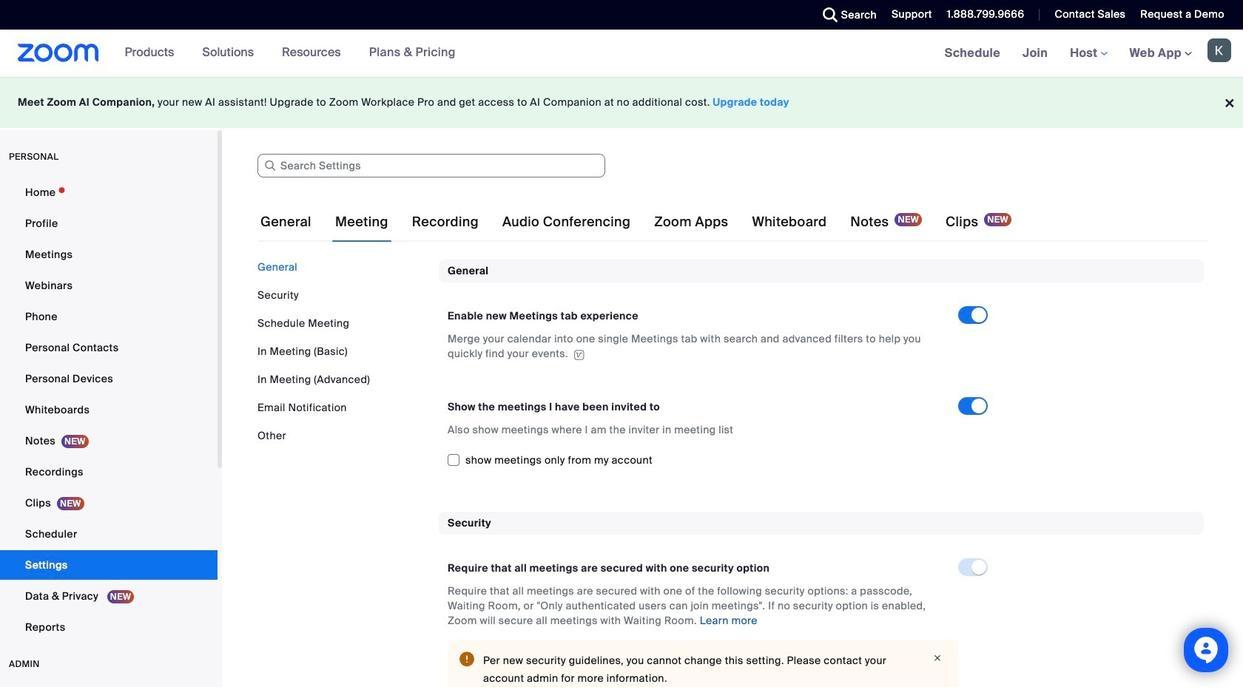 Task type: locate. For each thing, give the bounding box(es) containing it.
Search Settings text field
[[258, 154, 606, 178]]

alert inside security element
[[448, 640, 959, 688]]

meetings navigation
[[934, 30, 1244, 78]]

zoom logo image
[[18, 44, 99, 62]]

footer
[[0, 77, 1244, 128]]

close image
[[929, 652, 947, 666]]

menu bar
[[258, 260, 428, 443]]

alert
[[448, 640, 959, 688]]

support version for enable new meetings tab experience image
[[572, 350, 587, 360]]

application
[[448, 332, 945, 362]]

banner
[[0, 30, 1244, 78]]

product information navigation
[[114, 30, 467, 77]]

warning image
[[460, 652, 475, 667]]



Task type: describe. For each thing, give the bounding box(es) containing it.
general element
[[439, 260, 1205, 488]]

personal menu menu
[[0, 178, 218, 644]]

application inside general element
[[448, 332, 945, 362]]

profile picture image
[[1208, 38, 1232, 62]]

security element
[[439, 512, 1205, 688]]

tabs of my account settings page tab list
[[258, 201, 1015, 243]]



Task type: vqa. For each thing, say whether or not it's contained in the screenshot.
APPLICATION
yes



